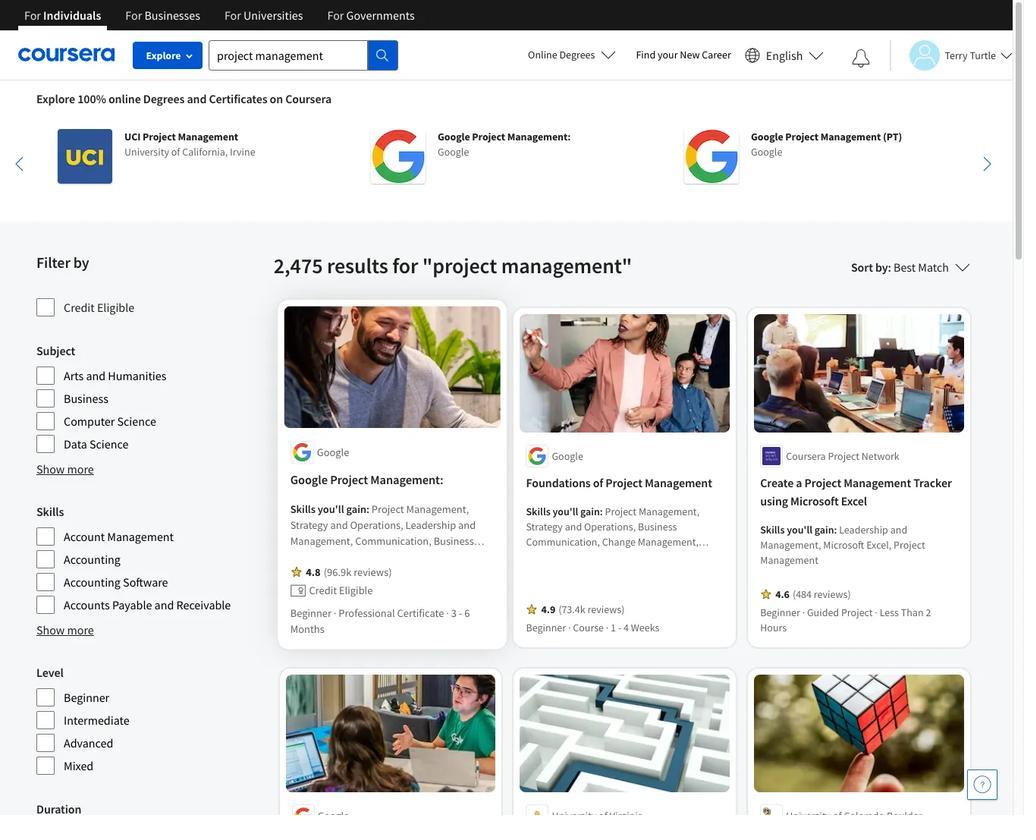 Task type: describe. For each thing, give the bounding box(es) containing it.
science for computer science
[[117, 414, 156, 429]]

management: for google project management:
[[370, 472, 443, 487]]

leadership
[[840, 523, 889, 536]]

2 horizontal spatial skills you'll gain :
[[761, 523, 840, 536]]

uci project management university of california, irvine
[[124, 130, 255, 159]]

find your new career link
[[629, 46, 739, 65]]

"project
[[423, 252, 497, 279]]

a
[[796, 475, 802, 490]]

find your new career
[[636, 48, 731, 61]]

coursera project network
[[786, 449, 900, 463]]

online
[[108, 91, 141, 106]]

uci
[[124, 130, 141, 143]]

beginner for beginner · professional certificate · 3 - 6 months
[[290, 606, 331, 620]]

project inside the google project management (pt) google
[[786, 130, 819, 143]]

excel
[[841, 493, 867, 508]]

software
[[123, 574, 168, 590]]

accounts
[[64, 597, 110, 612]]

terry turtle
[[945, 48, 996, 62]]

foundations of project management
[[526, 475, 713, 490]]

english button
[[739, 30, 831, 80]]

microsoft inside create a project management tracker using microsoft excel
[[791, 493, 839, 508]]

computer
[[64, 414, 115, 429]]

for governments
[[327, 8, 415, 23]]

google project management: google
[[438, 130, 571, 159]]

1 vertical spatial degrees
[[143, 91, 185, 106]]

show more for accounts payable and receivable
[[36, 622, 94, 637]]

· left professional
[[334, 606, 336, 620]]

professional
[[339, 606, 395, 620]]

reviews) for project
[[354, 565, 392, 579]]

create a project management tracker using microsoft excel link
[[761, 473, 958, 510]]

sort
[[851, 260, 873, 275]]

· left 3
[[446, 606, 449, 620]]

beginner for beginner
[[64, 690, 109, 705]]

2
[[926, 605, 931, 619]]

google image for google project management: google
[[371, 129, 426, 184]]

course
[[573, 621, 604, 634]]

governments
[[347, 8, 415, 23]]

· down (484
[[803, 605, 805, 619]]

level group
[[36, 663, 265, 776]]

degrees inside dropdown button
[[560, 48, 595, 61]]

university
[[124, 145, 169, 159]]

business
[[64, 391, 108, 406]]

on
[[270, 91, 283, 106]]

new
[[680, 48, 700, 61]]

foundations of project management link
[[526, 473, 724, 492]]

of inside uci project management university of california, irvine
[[171, 145, 180, 159]]

california,
[[182, 145, 228, 159]]

by for sort
[[876, 260, 888, 275]]

sort by : best match
[[851, 260, 949, 275]]

4
[[624, 621, 629, 634]]

show for data
[[36, 461, 65, 477]]

show for accounts
[[36, 622, 65, 637]]

filter by
[[36, 253, 89, 272]]

by for filter
[[73, 253, 89, 272]]

gain for of
[[581, 504, 600, 518]]

banner navigation
[[12, 0, 427, 42]]

reviews) for a
[[814, 587, 851, 601]]

match
[[919, 260, 949, 275]]

management inside create a project management tracker using microsoft excel
[[844, 475, 912, 490]]

coursera image
[[18, 43, 115, 67]]

network
[[862, 449, 900, 463]]

career
[[702, 48, 731, 61]]

show more button for data
[[36, 460, 94, 478]]

: down "foundations of project management"
[[600, 504, 603, 518]]

receivable
[[176, 597, 231, 612]]

gain for project
[[346, 502, 366, 516]]

microsoft inside leadership and management, microsoft excel, project management
[[824, 538, 865, 551]]

management inside skills group
[[107, 529, 174, 544]]

tracker
[[914, 475, 952, 490]]

terry
[[945, 48, 968, 62]]

subject
[[36, 343, 75, 358]]

management,
[[761, 538, 822, 551]]

0 horizontal spatial coursera
[[286, 91, 332, 106]]

businesses
[[145, 8, 200, 23]]

level
[[36, 665, 64, 680]]

online degrees
[[528, 48, 595, 61]]

· left the 1
[[606, 621, 609, 634]]

beginner · professional certificate · 3 - 6 months
[[290, 606, 470, 636]]

4.9 (73.4k reviews)
[[541, 602, 625, 616]]

skills down foundations
[[526, 504, 551, 518]]

accounting for accounting
[[64, 552, 121, 567]]

explore 100% online degrees and certificates on coursera
[[36, 91, 332, 106]]

individuals
[[43, 8, 101, 23]]

accounting for accounting software
[[64, 574, 121, 590]]

(484
[[793, 587, 812, 601]]

accounting software
[[64, 574, 168, 590]]

advanced
[[64, 735, 113, 751]]

skills up 4.8 on the bottom left of the page
[[290, 502, 315, 516]]

certificate
[[397, 606, 444, 620]]

4.6 (484 reviews)
[[776, 587, 851, 601]]

skills you'll gain : for google
[[290, 502, 372, 516]]

account management
[[64, 529, 174, 544]]

for for universities
[[225, 8, 241, 23]]

data
[[64, 436, 87, 452]]

arts
[[64, 368, 84, 383]]

4.8 (96.9k reviews)
[[306, 565, 392, 579]]

data science
[[64, 436, 129, 452]]

universities
[[244, 8, 303, 23]]

reviews) for of
[[588, 602, 625, 616]]

skills inside skills group
[[36, 504, 64, 519]]

guided
[[807, 605, 839, 619]]

turtle
[[970, 48, 996, 62]]

for universities
[[225, 8, 303, 23]]

0 horizontal spatial eligible
[[97, 300, 134, 315]]

project inside uci project management university of california, irvine
[[143, 130, 176, 143]]



Task type: locate. For each thing, give the bounding box(es) containing it.
0 vertical spatial microsoft
[[791, 493, 839, 508]]

: down google project management: on the bottom
[[366, 502, 369, 516]]

3 for from the left
[[225, 8, 241, 23]]

and down the software
[[155, 597, 174, 612]]

skills you'll gain : for foundations
[[526, 504, 605, 518]]

1 horizontal spatial credit
[[309, 583, 337, 597]]

0 vertical spatial of
[[171, 145, 180, 159]]

accounting
[[64, 552, 121, 567], [64, 574, 121, 590]]

skills you'll gain : up management,
[[761, 523, 840, 536]]

and inside subject group
[[86, 368, 106, 383]]

0 horizontal spatial gain
[[346, 502, 366, 516]]

2 google image from the left
[[685, 129, 739, 184]]

beginner · guided project · less than 2 hours
[[761, 605, 931, 634]]

-
[[459, 606, 462, 620], [618, 621, 622, 634]]

1 vertical spatial coursera
[[786, 449, 826, 463]]

payable
[[112, 597, 152, 612]]

degrees
[[560, 48, 595, 61], [143, 91, 185, 106]]

credit eligible down filter by on the left top of page
[[64, 300, 134, 315]]

months
[[290, 622, 324, 636]]

reviews) up the guided
[[814, 587, 851, 601]]

2 accounting from the top
[[64, 574, 121, 590]]

1 more from the top
[[67, 461, 94, 477]]

skills up account
[[36, 504, 64, 519]]

1 show more button from the top
[[36, 460, 94, 478]]

for for governments
[[327, 8, 344, 23]]

What do you want to learn? text field
[[209, 40, 368, 70]]

1 vertical spatial credit
[[309, 583, 337, 597]]

find
[[636, 48, 656, 61]]

project inside leadership and management, microsoft excel, project management
[[894, 538, 926, 551]]

·
[[803, 605, 805, 619], [875, 605, 878, 619], [334, 606, 336, 620], [446, 606, 449, 620], [568, 621, 571, 634], [606, 621, 609, 634]]

google project management (pt) google
[[751, 130, 902, 159]]

microsoft down a
[[791, 493, 839, 508]]

leadership and management, microsoft excel, project management
[[761, 523, 926, 567]]

skills up management,
[[761, 523, 785, 536]]

skills you'll gain : down google project management: on the bottom
[[290, 502, 372, 516]]

explore for explore 100% online degrees and certificates on coursera
[[36, 91, 75, 106]]

- right the 1
[[618, 621, 622, 634]]

1 horizontal spatial by
[[876, 260, 888, 275]]

1 horizontal spatial degrees
[[560, 48, 595, 61]]

coursera right on
[[286, 91, 332, 106]]

hours
[[761, 621, 787, 634]]

you'll for google
[[318, 502, 344, 516]]

management inside uci project management university of california, irvine
[[178, 130, 238, 143]]

1 accounting from the top
[[64, 552, 121, 567]]

google project management:
[[290, 472, 443, 487]]

1 google image from the left
[[371, 129, 426, 184]]

certificates
[[209, 91, 268, 106]]

(pt)
[[883, 130, 902, 143]]

credit eligible down (96.9k
[[309, 583, 373, 597]]

2 horizontal spatial you'll
[[787, 523, 813, 536]]

credit down 4.8 on the bottom left of the page
[[309, 583, 337, 597]]

for left "universities"
[[225, 8, 241, 23]]

microsoft down "leadership"
[[824, 538, 865, 551]]

online
[[528, 48, 558, 61]]

1 vertical spatial more
[[67, 622, 94, 637]]

· down (73.4k at the right bottom of the page
[[568, 621, 571, 634]]

2 show from the top
[[36, 622, 65, 637]]

2 more from the top
[[67, 622, 94, 637]]

skills
[[290, 502, 315, 516], [36, 504, 64, 519], [526, 504, 551, 518], [761, 523, 785, 536]]

google image for google project management (pt) google
[[685, 129, 739, 184]]

management"
[[501, 252, 632, 279]]

beginner inside beginner · guided project · less than 2 hours
[[761, 605, 801, 619]]

project inside create a project management tracker using microsoft excel
[[805, 475, 842, 490]]

0 vertical spatial accounting
[[64, 552, 121, 567]]

management inside leadership and management, microsoft excel, project management
[[761, 553, 819, 567]]

1 vertical spatial credit eligible
[[309, 583, 373, 597]]

1 vertical spatial show
[[36, 622, 65, 637]]

2 show more button from the top
[[36, 621, 94, 639]]

2,475 results for "project management"
[[274, 252, 632, 279]]

0 horizontal spatial of
[[171, 145, 180, 159]]

for left governments
[[327, 8, 344, 23]]

0 horizontal spatial credit
[[64, 300, 95, 315]]

0 vertical spatial credit
[[64, 300, 95, 315]]

reviews) up the 1
[[588, 602, 625, 616]]

you'll down google project management: on the bottom
[[318, 502, 344, 516]]

by right sort
[[876, 260, 888, 275]]

0 vertical spatial explore
[[146, 49, 181, 62]]

0 horizontal spatial you'll
[[318, 502, 344, 516]]

management: for google project management: google
[[508, 130, 571, 143]]

show down data
[[36, 461, 65, 477]]

credit
[[64, 300, 95, 315], [309, 583, 337, 597]]

foundations
[[526, 475, 591, 490]]

reviews) right (96.9k
[[354, 565, 392, 579]]

excel,
[[867, 538, 892, 551]]

1 horizontal spatial you'll
[[553, 504, 578, 518]]

beginner up "hours"
[[761, 605, 801, 619]]

: left "leadership"
[[834, 523, 837, 536]]

: left best
[[888, 260, 892, 275]]

of right foundations
[[593, 475, 604, 490]]

show more for data science
[[36, 461, 94, 477]]

more for data
[[67, 461, 94, 477]]

gain down google project management: on the bottom
[[346, 502, 366, 516]]

for for individuals
[[24, 8, 41, 23]]

and right arts
[[86, 368, 106, 383]]

more down data
[[67, 461, 94, 477]]

reviews)
[[354, 565, 392, 579], [814, 587, 851, 601], [588, 602, 625, 616]]

you'll for foundations
[[553, 504, 578, 518]]

online degrees button
[[516, 38, 629, 71]]

1 vertical spatial reviews)
[[814, 587, 851, 601]]

more for accounts
[[67, 622, 94, 637]]

science
[[117, 414, 156, 429], [90, 436, 129, 452]]

best
[[894, 260, 916, 275]]

gain down "foundations of project management"
[[581, 504, 600, 518]]

0 vertical spatial management:
[[508, 130, 571, 143]]

science for data science
[[90, 436, 129, 452]]

0 vertical spatial coursera
[[286, 91, 332, 106]]

0 horizontal spatial google image
[[371, 129, 426, 184]]

subject group
[[36, 342, 265, 454]]

beginner up "intermediate"
[[64, 690, 109, 705]]

terry turtle button
[[891, 40, 1013, 70]]

0 horizontal spatial degrees
[[143, 91, 185, 106]]

skills you'll gain :
[[290, 502, 372, 516], [526, 504, 605, 518], [761, 523, 840, 536]]

0 horizontal spatial reviews)
[[354, 565, 392, 579]]

project
[[143, 130, 176, 143], [472, 130, 505, 143], [786, 130, 819, 143], [828, 449, 860, 463], [330, 472, 368, 487], [606, 475, 643, 490], [805, 475, 842, 490], [894, 538, 926, 551], [842, 605, 873, 619]]

1 horizontal spatial credit eligible
[[309, 583, 373, 597]]

of right university
[[171, 145, 180, 159]]

show more down accounts
[[36, 622, 94, 637]]

for left businesses
[[125, 8, 142, 23]]

None search field
[[209, 40, 398, 70]]

accounting up accounts
[[64, 574, 121, 590]]

show notifications image
[[853, 49, 871, 68]]

show up level
[[36, 622, 65, 637]]

0 horizontal spatial management:
[[370, 472, 443, 487]]

english
[[766, 47, 803, 63]]

0 vertical spatial credit eligible
[[64, 300, 134, 315]]

0 horizontal spatial by
[[73, 253, 89, 272]]

of
[[171, 145, 180, 159], [593, 475, 604, 490]]

than
[[901, 605, 924, 619]]

credit eligible
[[64, 300, 134, 315], [309, 583, 373, 597]]

1 vertical spatial show more
[[36, 622, 94, 637]]

1 horizontal spatial skills you'll gain :
[[526, 504, 605, 518]]

2 horizontal spatial gain
[[815, 523, 834, 536]]

project inside google project management: google
[[472, 130, 505, 143]]

you'll down foundations
[[553, 504, 578, 518]]

for individuals
[[24, 8, 101, 23]]

2 vertical spatial reviews)
[[588, 602, 625, 616]]

1 horizontal spatial eligible
[[339, 583, 373, 597]]

6
[[464, 606, 470, 620]]

1 horizontal spatial reviews)
[[588, 602, 625, 616]]

mixed
[[64, 758, 94, 773]]

your
[[658, 48, 678, 61]]

0 vertical spatial show
[[36, 461, 65, 477]]

irvine
[[230, 145, 255, 159]]

2,475
[[274, 252, 323, 279]]

computer science
[[64, 414, 156, 429]]

accounting down account
[[64, 552, 121, 567]]

beginner for beginner · guided project · less than 2 hours
[[761, 605, 801, 619]]

beginner up months
[[290, 606, 331, 620]]

1 vertical spatial eligible
[[339, 583, 373, 597]]

show more button down accounts
[[36, 621, 94, 639]]

beginner
[[761, 605, 801, 619], [290, 606, 331, 620], [526, 621, 566, 634], [64, 690, 109, 705]]

beginner inside level group
[[64, 690, 109, 705]]

- left 6
[[459, 606, 462, 620]]

intermediate
[[64, 713, 129, 728]]

2 show more from the top
[[36, 622, 94, 637]]

1 show more from the top
[[36, 461, 94, 477]]

0 vertical spatial eligible
[[97, 300, 134, 315]]

1
[[611, 621, 616, 634]]

by right filter
[[73, 253, 89, 272]]

humanities
[[108, 368, 167, 383]]

0 horizontal spatial explore
[[36, 91, 75, 106]]

0 vertical spatial degrees
[[560, 48, 595, 61]]

1 horizontal spatial management:
[[508, 130, 571, 143]]

university of california, irvine image
[[58, 129, 112, 184]]

for
[[392, 252, 418, 279]]

explore button
[[133, 42, 203, 69]]

0 horizontal spatial -
[[459, 606, 462, 620]]

· left "less"
[[875, 605, 878, 619]]

1 vertical spatial management:
[[370, 472, 443, 487]]

1 vertical spatial science
[[90, 436, 129, 452]]

2 horizontal spatial reviews)
[[814, 587, 851, 601]]

more
[[67, 461, 94, 477], [67, 622, 94, 637]]

for left the individuals
[[24, 8, 41, 23]]

0 vertical spatial show more
[[36, 461, 94, 477]]

4.6
[[776, 587, 790, 601]]

beginner for beginner · course · 1 - 4 weeks
[[526, 621, 566, 634]]

and inside leadership and management, microsoft excel, project management
[[891, 523, 908, 536]]

1 vertical spatial microsoft
[[824, 538, 865, 551]]

0 vertical spatial show more button
[[36, 460, 94, 478]]

google project management: link
[[290, 470, 494, 489]]

1 horizontal spatial explore
[[146, 49, 181, 62]]

google
[[438, 130, 470, 143], [751, 130, 784, 143], [438, 145, 469, 159], [751, 145, 783, 159], [317, 445, 349, 459], [552, 449, 583, 463], [290, 472, 328, 487]]

beginner · course · 1 - 4 weeks
[[526, 621, 660, 634]]

science down humanities
[[117, 414, 156, 429]]

1 horizontal spatial of
[[593, 475, 604, 490]]

skills group
[[36, 502, 265, 615]]

1 horizontal spatial coursera
[[786, 449, 826, 463]]

weeks
[[631, 621, 660, 634]]

1 horizontal spatial -
[[618, 621, 622, 634]]

coursera up a
[[786, 449, 826, 463]]

explore inside dropdown button
[[146, 49, 181, 62]]

1 vertical spatial explore
[[36, 91, 75, 106]]

eligible down 4.8 (96.9k reviews) at the left of page
[[339, 583, 373, 597]]

for for businesses
[[125, 8, 142, 23]]

show more down data
[[36, 461, 94, 477]]

0 horizontal spatial credit eligible
[[64, 300, 134, 315]]

show more button for accounts
[[36, 621, 94, 639]]

arts and humanities
[[64, 368, 167, 383]]

beginner inside beginner · professional certificate · 3 - 6 months
[[290, 606, 331, 620]]

and left certificates
[[187, 91, 207, 106]]

beginner down 4.9 on the bottom right
[[526, 621, 566, 634]]

2 for from the left
[[125, 8, 142, 23]]

0 vertical spatial science
[[117, 414, 156, 429]]

project inside beginner · guided project · less than 2 hours
[[842, 605, 873, 619]]

account
[[64, 529, 105, 544]]

for
[[24, 8, 41, 23], [125, 8, 142, 23], [225, 8, 241, 23], [327, 8, 344, 23]]

3
[[451, 606, 457, 620]]

skills you'll gain : down foundations
[[526, 504, 605, 518]]

and inside skills group
[[155, 597, 174, 612]]

0 horizontal spatial skills you'll gain :
[[290, 502, 372, 516]]

1 horizontal spatial gain
[[581, 504, 600, 518]]

help center image
[[974, 776, 992, 794]]

science down computer science
[[90, 436, 129, 452]]

gain
[[346, 502, 366, 516], [581, 504, 600, 518], [815, 523, 834, 536]]

show more button down data
[[36, 460, 94, 478]]

1 vertical spatial of
[[593, 475, 604, 490]]

explore down for businesses at the top left of the page
[[146, 49, 181, 62]]

by
[[73, 253, 89, 272], [876, 260, 888, 275]]

less
[[880, 605, 899, 619]]

credit down filter by on the left top of page
[[64, 300, 95, 315]]

explore for explore
[[146, 49, 181, 62]]

management inside the google project management (pt) google
[[821, 130, 881, 143]]

1 vertical spatial show more button
[[36, 621, 94, 639]]

4.8
[[306, 565, 321, 579]]

1 horizontal spatial google image
[[685, 129, 739, 184]]

- inside beginner · professional certificate · 3 - 6 months
[[459, 606, 462, 620]]

4.9
[[541, 602, 556, 616]]

4 for from the left
[[327, 8, 344, 23]]

0 vertical spatial reviews)
[[354, 565, 392, 579]]

eligible up arts and humanities
[[97, 300, 134, 315]]

0 vertical spatial more
[[67, 461, 94, 477]]

for businesses
[[125, 8, 200, 23]]

show
[[36, 461, 65, 477], [36, 622, 65, 637]]

google image
[[371, 129, 426, 184], [685, 129, 739, 184]]

1 for from the left
[[24, 8, 41, 23]]

you'll up management,
[[787, 523, 813, 536]]

1 vertical spatial accounting
[[64, 574, 121, 590]]

more down accounts
[[67, 622, 94, 637]]

create
[[761, 475, 794, 490]]

(96.9k
[[324, 565, 351, 579]]

management: inside google project management: google
[[508, 130, 571, 143]]

gain up management,
[[815, 523, 834, 536]]

1 show from the top
[[36, 461, 65, 477]]

and up excel,
[[891, 523, 908, 536]]

using
[[761, 493, 788, 508]]

explore left 100%
[[36, 91, 75, 106]]

accounts payable and receivable
[[64, 597, 231, 612]]



Task type: vqa. For each thing, say whether or not it's contained in the screenshot.


